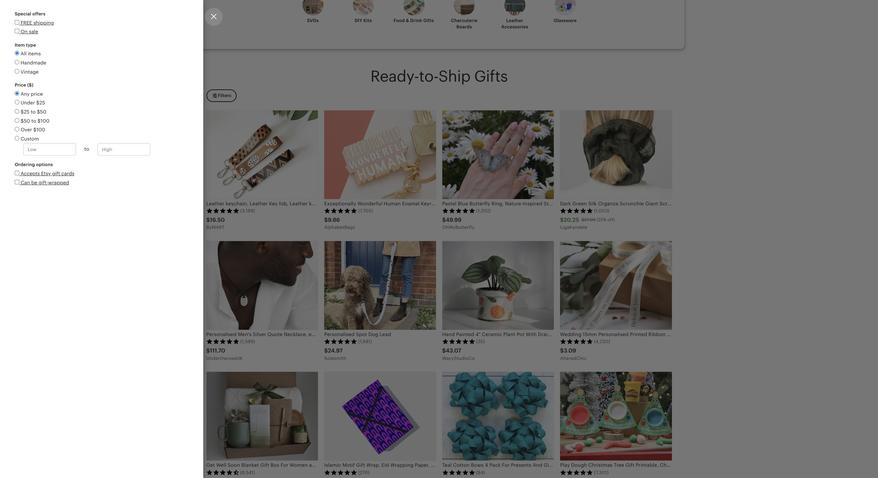 Task type: locate. For each thing, give the bounding box(es) containing it.
shipping
[[33, 20, 54, 25]]

Any price radio
[[15, 91, 19, 96]]

filters
[[218, 93, 231, 98]]

(1,003)
[[594, 208, 610, 214]]

$100 down '$50 to $100'
[[33, 127, 45, 133]]

5 out of 5 stars image for 16.50
[[206, 208, 239, 214]]

to
[[31, 109, 36, 115], [31, 118, 36, 124], [84, 146, 89, 152]]

$ for 24.97
[[324, 347, 328, 354]]

ready-
[[371, 68, 419, 85]]

$50 to $100 radio
[[15, 118, 19, 123]]

(7,301) link
[[560, 372, 672, 478]]

gift-
[[39, 180, 48, 185]]

5 out of 5 stars image
[[206, 208, 239, 214], [324, 208, 357, 214], [442, 208, 475, 214], [560, 208, 593, 214], [206, 339, 239, 344], [324, 339, 357, 344], [442, 339, 475, 344], [560, 339, 593, 344], [324, 470, 357, 475], [442, 470, 475, 475], [560, 470, 593, 475]]

to for $50
[[31, 118, 36, 124]]

5 out of 5 stars image up 16.50
[[206, 208, 239, 214]]

to down under $25
[[31, 109, 36, 115]]

gift up wrapped
[[52, 171, 60, 176]]

Custom radio
[[15, 136, 19, 141]]

$ inside $ 43.07 wavystudioco
[[442, 347, 446, 354]]

1 horizontal spatial gifts
[[474, 68, 508, 85]]

$ up the wavystudioco in the bottom right of the page
[[442, 347, 446, 354]]

1 vertical spatial to
[[31, 118, 36, 124]]

1 horizontal spatial $25
[[36, 100, 45, 106]]

4.5 out of 5 stars image
[[206, 470, 239, 475]]

5 out of 5 stars image left (84)
[[442, 470, 475, 475]]

special
[[15, 11, 31, 16]]

on sale link
[[15, 28, 193, 35]]

5 out of 5 stars image up the '111.70'
[[206, 339, 239, 344]]

(270) link
[[324, 372, 436, 478]]

solesmith
[[324, 356, 346, 361]]

under $25 link
[[15, 100, 45, 106]]

any
[[21, 91, 30, 97]]

5 out of 5 stars image for 9.86
[[324, 208, 357, 214]]

to up accepts etsy gift cards link
[[84, 146, 89, 152]]

5 out of 5 stars image down the keychain,
[[324, 208, 357, 214]]

keychain,
[[226, 201, 248, 206]]

1 vertical spatial gifts
[[474, 68, 508, 85]]

5 out of 5 stars image up 20.25
[[560, 208, 593, 214]]

1 horizontal spatial gift
[[378, 201, 386, 206]]

cards
[[61, 171, 74, 176]]

0 vertical spatial gifts
[[423, 18, 434, 23]]

boards
[[457, 24, 472, 30]]

5 out of 5 stars image inside (7,301) link
[[560, 470, 593, 475]]

vintage
[[21, 69, 39, 75]]

accepts
[[21, 171, 40, 176]]

leather inside 'leather accessories'
[[506, 18, 523, 23]]

under
[[21, 100, 35, 106]]

5 out of 5 stars image up '49.99'
[[442, 208, 475, 214]]

undertheroseuk
[[206, 356, 243, 361]]

ready-to-ship gifts
[[371, 68, 508, 85]]

gifts for food & drink gifts
[[423, 18, 434, 23]]

price ($)
[[15, 82, 33, 88]]

1 horizontal spatial $50
[[37, 109, 46, 115]]

special offers
[[15, 11, 45, 16]]

ligakandele
[[560, 225, 588, 230]]

islamic motif gift wrap, eid wrapping paper, ramadan gift wrap, mosque motif, geometric islamic pattern, ecofriendly gift wrap, printable image
[[324, 372, 436, 461]]

key
[[269, 201, 278, 206]]

kits
[[364, 18, 372, 23]]

diy
[[355, 18, 362, 23]]

svgs
[[307, 18, 319, 23]]

(1,202)
[[476, 208, 491, 214]]

5 out of 5 stars image left '(7,301)'
[[560, 470, 593, 475]]

to for $25
[[31, 109, 36, 115]]

0 vertical spatial gift
[[52, 171, 60, 176]]

svgs link
[[292, 0, 334, 30]]

$ inside the "$ 16.50 bymart"
[[206, 217, 210, 223]]

$25 to $50 link
[[15, 109, 46, 115]]

0 horizontal spatial gifts
[[423, 18, 434, 23]]

0 vertical spatial $50
[[37, 109, 46, 115]]

High number field
[[97, 143, 150, 156]]

5 out of 5 stars image down personalised
[[324, 339, 357, 344]]

over
[[21, 127, 32, 133]]

$50 right '$50 to $100' option
[[21, 118, 30, 124]]

exceptionally wonderful human enamel keyring - keychain - positive post - enamel charm - enamel key chain - flair - gift for friend image
[[324, 110, 436, 199]]

ship
[[439, 68, 471, 85]]

$ inside $ 3.09 alteredchic
[[560, 347, 564, 354]]

5 out of 5 stars image up 43.07
[[442, 339, 475, 344]]

$ up undertheroseuk
[[206, 347, 210, 354]]

spot
[[356, 332, 367, 337]]

leather up accessories
[[506, 18, 523, 23]]

0 vertical spatial to
[[31, 109, 36, 115]]

can
[[21, 180, 30, 185]]

(8,541) link
[[206, 372, 318, 478]]

type
[[26, 42, 36, 48]]

(270)
[[358, 470, 370, 475]]

accepts etsy gift cards link
[[15, 170, 193, 177]]

leather
[[506, 18, 523, 23], [206, 201, 224, 206], [250, 201, 268, 206], [290, 201, 308, 206]]

$ inside $ 49.99 ohmybutterfly
[[442, 217, 446, 223]]

5 out of 5 stars image for 111.70
[[206, 339, 239, 344]]

$ up ligakandele
[[560, 217, 564, 223]]

fob,
[[279, 201, 288, 206]]

free shipping
[[21, 20, 54, 25]]

All items radio
[[15, 51, 19, 56]]

over $100
[[21, 127, 45, 133]]

food & drink gifts link
[[393, 0, 435, 30]]

sale
[[29, 29, 38, 34]]

$ up 'alphabetbags'
[[324, 217, 328, 223]]

gift
[[52, 171, 60, 176], [378, 201, 386, 206]]

$50 up '$50 to $100'
[[37, 109, 46, 115]]

$ up ohmybutterfly
[[442, 217, 446, 223]]

play dough christmas tree gift printable, christmas gift for kids, school gift, classroom party, non candy gift, just add confetti image
[[560, 372, 672, 461]]

$ 49.99 ohmybutterfly
[[442, 217, 475, 230]]

leather accessories link
[[494, 0, 536, 30]]

accessories
[[501, 24, 528, 30]]

hand painted 4" ceramic plant pot with drainage / cute indoor planter / fruits lemon orange lychee decorative bowl & candle holder image
[[442, 241, 554, 330]]

gift right unique
[[378, 201, 386, 206]]

$ for 9.86
[[324, 217, 328, 223]]

5 out of 5 stars image up 3.09
[[560, 339, 593, 344]]

options
[[36, 162, 53, 167]]

(35)
[[476, 339, 485, 344]]

glassware link
[[544, 0, 586, 30]]

ohmybutterfly
[[442, 225, 475, 230]]

$ up alteredchic
[[560, 347, 564, 354]]

5 out of 5 stars image for 3.09
[[560, 339, 593, 344]]

items
[[28, 51, 41, 57]]

$100 down $25 to $50
[[37, 118, 49, 124]]

all items
[[21, 51, 41, 57]]

food & drink gifts
[[394, 18, 434, 23]]

(8,541)
[[240, 470, 255, 475]]

$ inside $ 111.70 undertheroseuk
[[206, 347, 210, 354]]

1 vertical spatial $50
[[21, 118, 30, 124]]

Can be gift-wrapped checkbox
[[15, 180, 19, 184]]

$ 20.25 $ 27.00 (25% off) ligakandele
[[560, 217, 615, 230]]

$25 to $50
[[21, 109, 46, 115]]

(1,681)
[[358, 339, 372, 344]]

$ inside $ 24.97 solesmith
[[324, 347, 328, 354]]

$ up bymart
[[206, 217, 210, 223]]

$50 to $100 link
[[15, 118, 49, 124]]

$25 right $25 to $50 'option'
[[21, 109, 29, 115]]

to down $25 to $50
[[31, 118, 36, 124]]

0 horizontal spatial gift
[[52, 171, 60, 176]]

gifts
[[423, 18, 434, 23], [474, 68, 508, 85]]

dark green silk organza scrunchie giant scrunchie 100% silk scrunchie hair accessories festive scrunchie gift christmas scrunchie gift image
[[560, 110, 672, 199]]

24.97
[[328, 347, 343, 354]]

$25 down "price"
[[36, 100, 45, 106]]

5 out of 5 stars image left (270)
[[324, 470, 357, 475]]

$ inside $ 9.86 alphabetbags
[[324, 217, 328, 223]]

$ up solesmith
[[324, 347, 328, 354]]

16.50
[[210, 217, 225, 223]]

5 out of 5 stars image inside (84) link
[[442, 470, 475, 475]]

ordering
[[15, 162, 35, 167]]

$ 43.07 wavystudioco
[[442, 347, 475, 361]]

49.99
[[446, 217, 462, 223]]

drink
[[410, 18, 422, 23]]

Low number field
[[23, 143, 76, 156]]

personalised spot dog lead
[[324, 332, 391, 337]]

$ for 49.99
[[442, 217, 446, 223]]

0 horizontal spatial $25
[[21, 109, 29, 115]]



Task type: vqa. For each thing, say whether or not it's contained in the screenshot.
Accessories
yes



Task type: describe. For each thing, give the bounding box(es) containing it.
(84) link
[[442, 372, 554, 478]]

$ for 111.70
[[206, 347, 210, 354]]

0 vertical spatial $25
[[36, 100, 45, 106]]

1 vertical spatial gift
[[378, 201, 386, 206]]

any price link
[[15, 91, 43, 97]]

27.00
[[584, 218, 596, 222]]

wedding 15mm personalised printed ribbon - wedding gift wrap - wedding ribbon - anniversary gift wrap image
[[560, 241, 672, 330]]

bymart
[[206, 225, 224, 230]]

refine your search dialog
[[0, 0, 878, 478]]

Under $25 radio
[[15, 100, 19, 105]]

etsy
[[41, 171, 51, 176]]

alphabetbags
[[324, 225, 355, 230]]

(7,301)
[[594, 470, 609, 475]]

off)
[[608, 218, 615, 222]]

0 vertical spatial $100
[[37, 118, 49, 124]]

personalised spot dog lead image
[[324, 241, 436, 330]]

on sale
[[21, 29, 38, 34]]

leather keychain, leather key fob, leather keyholder, keychain, unique gift
[[206, 201, 386, 206]]

diy kits
[[355, 18, 372, 23]]

wavystudioco
[[442, 356, 475, 361]]

charcuterie boards
[[451, 18, 478, 30]]

charcuterie boards link
[[443, 0, 485, 30]]

glassware
[[554, 18, 577, 23]]

(7,705)
[[358, 208, 373, 214]]

(25%
[[597, 218, 607, 222]]

price
[[15, 82, 26, 88]]

3.09
[[564, 347, 576, 354]]

be
[[31, 180, 37, 185]]

handmade
[[21, 60, 46, 66]]

1 vertical spatial $25
[[21, 109, 29, 115]]

Handmade radio
[[15, 60, 19, 65]]

$ 24.97 solesmith
[[324, 347, 346, 361]]

personalised men's silver quote necklace, engraved message necklace, song quote necklace, personalised man's necklace image
[[206, 241, 318, 330]]

keychain,
[[335, 201, 358, 206]]

lead
[[380, 332, 391, 337]]

1 vertical spatial $100
[[33, 127, 45, 133]]

leather up (3,189)
[[250, 201, 268, 206]]

leather keychain, leather key fob, leather keyholder, keychain, unique gift image
[[206, 110, 318, 199]]

$ for 3.09
[[560, 347, 564, 354]]

over $100 link
[[15, 127, 45, 133]]

5 out of 5 stars image inside (270) link
[[324, 470, 357, 475]]

charcuterie
[[451, 18, 478, 23]]

Vintage radio
[[15, 69, 19, 73]]

$ 16.50 bymart
[[206, 217, 225, 230]]

item
[[15, 42, 25, 48]]

$25 to $50 radio
[[15, 109, 19, 114]]

5 out of 5 stars image for 43.07
[[442, 339, 475, 344]]

ordering options
[[15, 162, 53, 167]]

personalised
[[324, 332, 355, 337]]

unique
[[360, 201, 377, 206]]

$ for 43.07
[[442, 347, 446, 354]]

5 out of 5 stars image for 20.25
[[560, 208, 593, 214]]

teal cotton bows 4 pack for presents and gifts (sustainable, eco-friendly, gift wrap bow, christmas present, anniversary gift) image
[[442, 372, 554, 461]]

gifts for ready-to-ship gifts
[[474, 68, 508, 85]]

select a price range option group
[[11, 91, 193, 157]]

2 vertical spatial to
[[84, 146, 89, 152]]

all
[[21, 51, 27, 57]]

Accepts Etsy gift cards checkbox
[[15, 171, 19, 175]]

food
[[394, 18, 405, 23]]

free shipping link
[[15, 19, 193, 26]]

(3,189)
[[240, 208, 255, 214]]

(4,230)
[[594, 339, 610, 344]]

offers
[[32, 11, 45, 16]]

leather right the fob,
[[290, 201, 308, 206]]

alteredchic
[[560, 356, 587, 361]]

handmade link
[[15, 60, 189, 66]]

any price
[[21, 91, 43, 97]]

leather up 16.50
[[206, 201, 224, 206]]

($)
[[27, 82, 33, 88]]

111.70
[[210, 347, 225, 354]]

on
[[21, 29, 28, 34]]

leather accessories
[[501, 18, 528, 30]]

On sale checkbox
[[15, 29, 19, 33]]

get well soon blanket gift box for women and men, care package for her or him, thinking of you, sympathy, surgery recovery, tea basket image
[[206, 372, 318, 461]]

5 out of 5 stars image for 24.97
[[324, 339, 357, 344]]

to-
[[419, 68, 439, 85]]

$ for 20.25
[[560, 217, 564, 223]]

can be gift-wrapped link
[[15, 179, 193, 186]]

diy kits link
[[342, 0, 384, 30]]

dog
[[369, 332, 378, 337]]

$ for 16.50
[[206, 217, 210, 223]]

FREE shipping checkbox
[[15, 20, 19, 24]]

wrapped
[[48, 180, 69, 185]]

pastel blue butterfly ring, nature-inspired statement ring for nature lovers, cute gift for her, fun korean butterfly ring, tender blue ring image
[[442, 110, 554, 199]]

free
[[21, 20, 32, 25]]

gift inside accepts etsy gift cards link
[[52, 171, 60, 176]]

all items link
[[15, 51, 189, 57]]

Over $100 radio
[[15, 127, 19, 132]]

keyholder,
[[309, 201, 334, 206]]

$50 to $100
[[21, 118, 49, 124]]

price
[[31, 91, 43, 97]]

$ 111.70 undertheroseuk
[[206, 347, 243, 361]]

can be gift-wrapped
[[21, 180, 69, 185]]

(84)
[[476, 470, 485, 475]]

$ right 20.25
[[582, 218, 584, 222]]

vintage link
[[15, 69, 189, 75]]

&
[[406, 18, 409, 23]]

5 out of 5 stars image for 49.99
[[442, 208, 475, 214]]

9.86
[[328, 217, 340, 223]]

$ 9.86 alphabetbags
[[324, 217, 355, 230]]

custom
[[21, 136, 39, 142]]

0 horizontal spatial $50
[[21, 118, 30, 124]]



